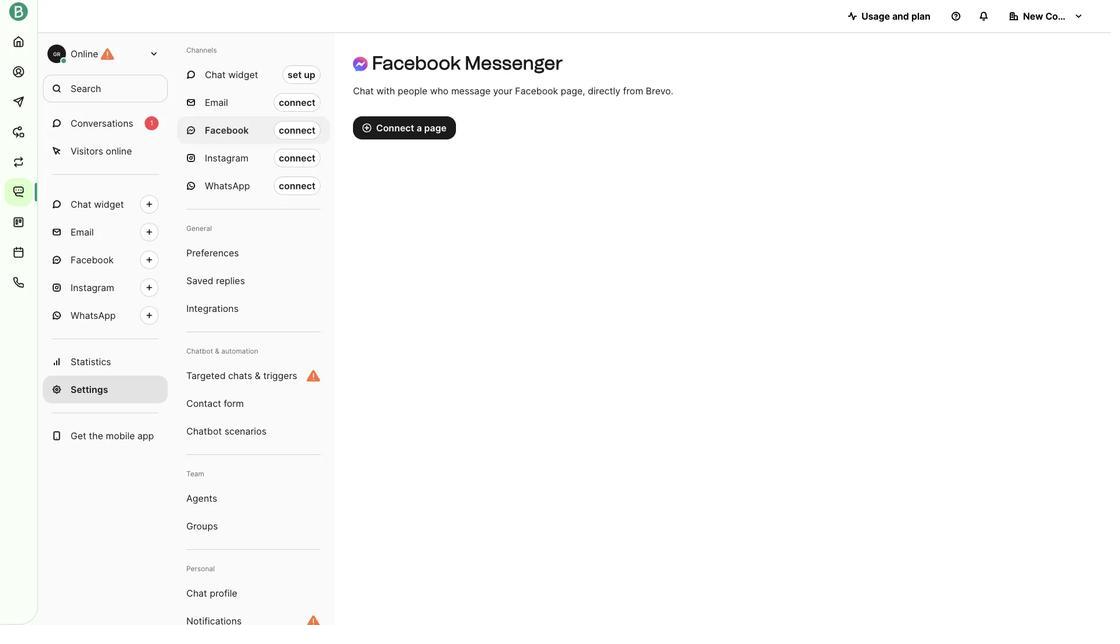 Task type: vqa. For each thing, say whether or not it's contained in the screenshot.
top &
yes



Task type: describe. For each thing, give the bounding box(es) containing it.
chat profile
[[186, 587, 237, 599]]

replies
[[216, 275, 245, 286]]

targeted
[[186, 370, 226, 381]]

saved replies
[[186, 275, 245, 286]]

your
[[493, 85, 513, 97]]

page
[[424, 122, 447, 134]]

integrations
[[186, 303, 239, 314]]

0 vertical spatial email
[[205, 97, 228, 108]]

facebook link
[[43, 246, 168, 274]]

integrations link
[[177, 295, 330, 322]]

new company
[[1023, 10, 1088, 22]]

up
[[304, 69, 315, 80]]

online
[[106, 145, 132, 157]]

personal
[[186, 564, 215, 573]]

0 vertical spatial instagram
[[205, 152, 249, 164]]

general
[[186, 224, 212, 233]]

targeted chats & triggers link
[[177, 362, 330, 389]]

get the mobile app
[[71, 430, 154, 442]]

who
[[430, 85, 449, 97]]

settings link
[[43, 376, 168, 403]]

chats
[[228, 370, 252, 381]]

chatbot scenarios
[[186, 425, 267, 437]]

settings
[[71, 384, 108, 395]]

chat down channels
[[205, 69, 226, 80]]

chat profile link
[[177, 579, 330, 607]]

chat inside "chat widget" link
[[71, 199, 91, 210]]

chatbot for chatbot & automation
[[186, 347, 213, 355]]

chat left the with
[[353, 85, 374, 97]]

team
[[186, 469, 204, 478]]

1 vertical spatial &
[[255, 370, 261, 381]]

chatbot scenarios link
[[177, 417, 330, 445]]

channels
[[186, 46, 217, 54]]

chatbot & automation
[[186, 347, 258, 355]]

facebook messenger
[[372, 52, 563, 74]]

groups link
[[177, 512, 330, 540]]

conversations
[[71, 117, 133, 129]]

0 horizontal spatial widget
[[94, 199, 124, 210]]

preferences
[[186, 247, 239, 259]]

visitors online
[[71, 145, 132, 157]]

chat with people who message your facebook page, directly from brevo.
[[353, 85, 674, 97]]

statistics
[[71, 356, 111, 368]]

saved
[[186, 275, 213, 286]]

0 horizontal spatial email
[[71, 226, 94, 238]]

connect for whatsapp
[[279, 180, 315, 192]]

and
[[892, 10, 909, 22]]

1 horizontal spatial chat widget
[[205, 69, 258, 80]]

contact form link
[[177, 389, 330, 417]]

app
[[137, 430, 154, 442]]

brevo.
[[646, 85, 674, 97]]

agents link
[[177, 484, 330, 512]]

online
[[71, 48, 98, 60]]

1 vertical spatial instagram
[[71, 282, 114, 293]]

0 horizontal spatial &
[[215, 347, 219, 355]]

statistics link
[[43, 348, 168, 376]]

contact
[[186, 398, 221, 409]]

form
[[224, 398, 244, 409]]



Task type: locate. For each thing, give the bounding box(es) containing it.
& left 'automation'
[[215, 347, 219, 355]]

chatbot
[[186, 347, 213, 355], [186, 425, 222, 437]]

usage and plan
[[862, 10, 931, 22]]

whatsapp up the general
[[205, 180, 250, 192]]

1 vertical spatial chat widget
[[71, 199, 124, 210]]

scenarios
[[225, 425, 267, 437]]

targeted chats & triggers
[[186, 370, 297, 381]]

connect a page
[[376, 122, 447, 134]]

from
[[623, 85, 643, 97]]

1 vertical spatial email
[[71, 226, 94, 238]]

email link
[[43, 218, 168, 246]]

automation
[[221, 347, 258, 355]]

instagram link
[[43, 274, 168, 302]]

2 chatbot from the top
[[186, 425, 222, 437]]

set
[[288, 69, 302, 80]]

1 vertical spatial chatbot
[[186, 425, 222, 437]]

1 vertical spatial whatsapp
[[71, 310, 116, 321]]

preferences link
[[177, 239, 330, 267]]

page,
[[561, 85, 585, 97]]

widget left set
[[228, 69, 258, 80]]

widget
[[228, 69, 258, 80], [94, 199, 124, 210]]

0 horizontal spatial instagram
[[71, 282, 114, 293]]

1 horizontal spatial &
[[255, 370, 261, 381]]

groups
[[186, 520, 218, 532]]

new
[[1023, 10, 1043, 22]]

get the mobile app link
[[43, 422, 168, 450]]

triggers
[[263, 370, 297, 381]]

connect
[[376, 122, 414, 134]]

& right chats
[[255, 370, 261, 381]]

visitors
[[71, 145, 103, 157]]

messenger
[[465, 52, 563, 74]]

connect for email
[[279, 97, 315, 108]]

chat inside chat profile link
[[186, 587, 207, 599]]

1
[[150, 119, 153, 127]]

chat up email link
[[71, 199, 91, 210]]

saved replies link
[[177, 267, 330, 295]]

visitors online link
[[43, 137, 168, 165]]

1 horizontal spatial email
[[205, 97, 228, 108]]

gr
[[53, 51, 60, 57]]

mobile
[[106, 430, 135, 442]]

widget up email link
[[94, 199, 124, 210]]

people
[[398, 85, 428, 97]]

whatsapp link
[[43, 302, 168, 329]]

facebook image
[[353, 56, 368, 71]]

company
[[1046, 10, 1088, 22]]

with
[[376, 85, 395, 97]]

whatsapp
[[205, 180, 250, 192], [71, 310, 116, 321]]

1 chatbot from the top
[[186, 347, 213, 355]]

chatbot for chatbot scenarios
[[186, 425, 222, 437]]

email down channels
[[205, 97, 228, 108]]

plan
[[911, 10, 931, 22]]

chatbot down contact
[[186, 425, 222, 437]]

2 connect from the top
[[279, 124, 315, 136]]

0 vertical spatial whatsapp
[[205, 180, 250, 192]]

facebook
[[372, 52, 461, 74], [515, 85, 558, 97], [205, 124, 249, 136], [71, 254, 114, 266]]

chat widget up email link
[[71, 199, 124, 210]]

whatsapp down "instagram" link
[[71, 310, 116, 321]]

a
[[417, 122, 422, 134]]

message
[[451, 85, 491, 97]]

0 vertical spatial &
[[215, 347, 219, 355]]

1 horizontal spatial instagram
[[205, 152, 249, 164]]

4 connect from the top
[[279, 180, 315, 192]]

search link
[[43, 75, 168, 102]]

email
[[205, 97, 228, 108], [71, 226, 94, 238]]

search
[[71, 83, 101, 94]]

profile
[[210, 587, 237, 599]]

chatbot up targeted
[[186, 347, 213, 355]]

email down "chat widget" link
[[71, 226, 94, 238]]

&
[[215, 347, 219, 355], [255, 370, 261, 381]]

instagram
[[205, 152, 249, 164], [71, 282, 114, 293]]

connect
[[279, 97, 315, 108], [279, 124, 315, 136], [279, 152, 315, 164], [279, 180, 315, 192]]

3 connect from the top
[[279, 152, 315, 164]]

0 horizontal spatial chat widget
[[71, 199, 124, 210]]

chat widget
[[205, 69, 258, 80], [71, 199, 124, 210]]

new company button
[[1000, 5, 1093, 28]]

set up
[[288, 69, 315, 80]]

agents
[[186, 493, 217, 504]]

connect a page link
[[353, 116, 456, 139]]

the
[[89, 430, 103, 442]]

1 horizontal spatial widget
[[228, 69, 258, 80]]

get
[[71, 430, 86, 442]]

chat
[[205, 69, 226, 80], [353, 85, 374, 97], [71, 199, 91, 210], [186, 587, 207, 599]]

0 horizontal spatial whatsapp
[[71, 310, 116, 321]]

contact form
[[186, 398, 244, 409]]

1 horizontal spatial whatsapp
[[205, 180, 250, 192]]

usage
[[862, 10, 890, 22]]

1 connect from the top
[[279, 97, 315, 108]]

1 vertical spatial widget
[[94, 199, 124, 210]]

chat widget link
[[43, 190, 168, 218]]

0 vertical spatial chat widget
[[205, 69, 258, 80]]

0 vertical spatial widget
[[228, 69, 258, 80]]

chat widget down channels
[[205, 69, 258, 80]]

connect for instagram
[[279, 152, 315, 164]]

0 vertical spatial chatbot
[[186, 347, 213, 355]]

chat down 'personal'
[[186, 587, 207, 599]]

connect for facebook
[[279, 124, 315, 136]]

usage and plan button
[[838, 5, 940, 28]]

directly
[[588, 85, 621, 97]]



